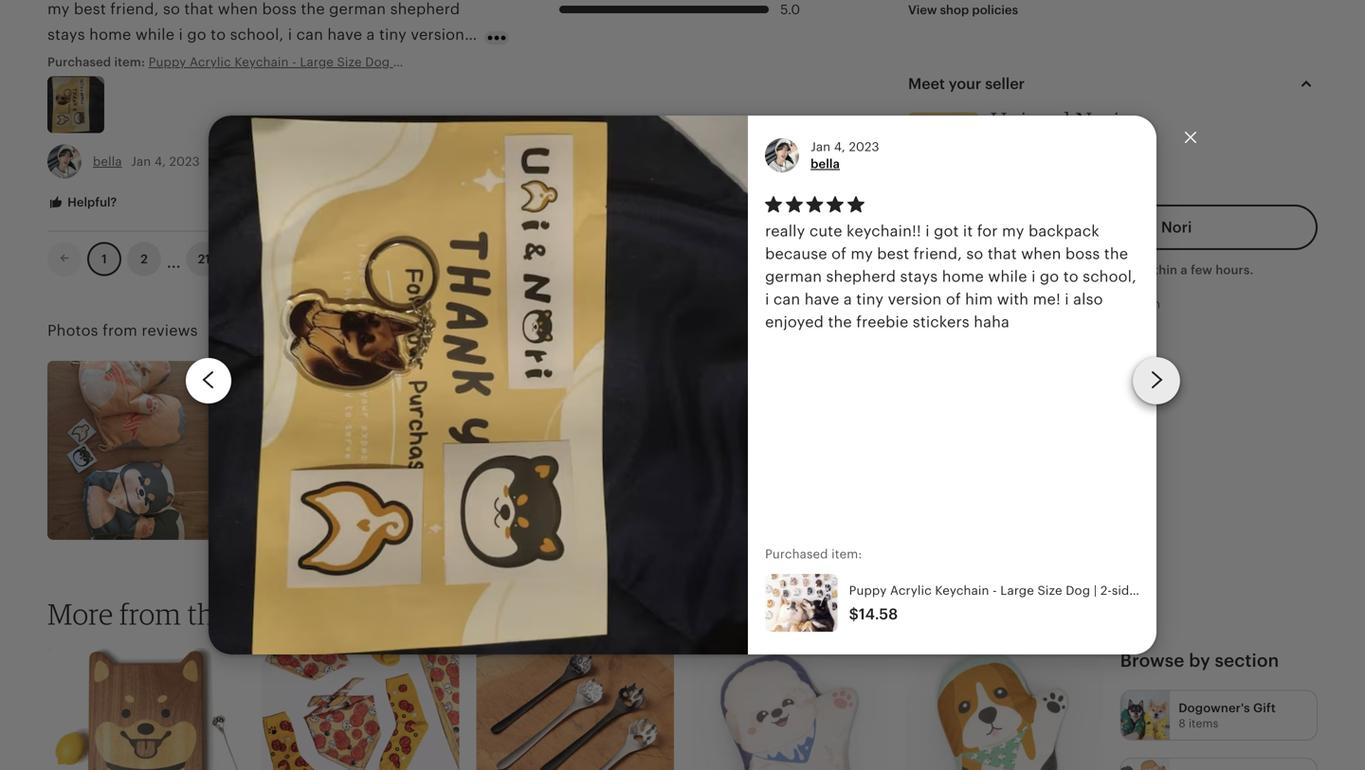 Task type: locate. For each thing, give the bounding box(es) containing it.
1 vertical spatial of
[[946, 291, 961, 308]]

1 vertical spatial my
[[851, 246, 873, 263]]

puppy
[[849, 584, 887, 598]]

stickers
[[913, 314, 970, 331]]

the
[[1105, 246, 1129, 263], [828, 314, 852, 331]]

this for from
[[187, 597, 235, 632]]

a
[[1181, 263, 1188, 277], [844, 291, 852, 308]]

side
[[1112, 584, 1137, 598]]

enjoyed
[[765, 314, 824, 331]]

|
[[1094, 584, 1097, 598]]

1 horizontal spatial purchased
[[765, 548, 828, 562]]

jan inside the jan 4, 2023 bella
[[811, 140, 831, 154]]

2 vertical spatial from
[[119, 597, 181, 632]]

bella link
[[811, 157, 840, 171]]

german
[[765, 269, 822, 286]]

uniandnori made this item with help from a jewelry studio, guangdong, china
[[908, 297, 1161, 329]]

seller
[[1000, 263, 1033, 277]]

uni and nori image
[[908, 112, 980, 183]]

0 vertical spatial purchased
[[47, 55, 111, 69]]

…
[[167, 245, 181, 273]]

1 link
[[87, 242, 121, 277]]

school,
[[1083, 269, 1137, 286]]

2023
[[849, 140, 880, 154], [169, 155, 200, 169]]

and
[[1032, 107, 1071, 135]]

reviews
[[142, 323, 198, 340]]

my up shepherd
[[851, 246, 873, 263]]

keychain!!
[[847, 223, 922, 240]]

0 horizontal spatial dog
[[1066, 584, 1091, 598]]

of up jewelry
[[946, 291, 961, 308]]

photos from reviews dialog
[[0, 0, 1365, 771]]

with down while
[[997, 291, 1029, 308]]

with left help
[[1074, 297, 1099, 312]]

1 horizontal spatial jan
[[811, 140, 831, 154]]

purchased item:
[[47, 55, 149, 69], [765, 548, 862, 562]]

2 link
[[127, 242, 161, 277]]

a left 'few'
[[1181, 263, 1188, 277]]

this
[[972, 263, 997, 277]]

1 horizontal spatial with
[[1074, 297, 1099, 312]]

shepherd
[[826, 269, 896, 286]]

0 vertical spatial this
[[1018, 297, 1040, 312]]

0 vertical spatial item:
[[114, 55, 145, 69]]

dog right side in the right bottom of the page
[[1140, 584, 1165, 598]]

uni and nori
[[991, 107, 1120, 135]]

0 horizontal spatial 4,
[[154, 155, 166, 169]]

dogowner's gift 8 items
[[1179, 702, 1276, 730]]

i left got at the right
[[926, 223, 930, 240]]

size
[[1038, 584, 1063, 598]]

from right more
[[119, 597, 181, 632]]

1 vertical spatial from
[[102, 323, 138, 340]]

0 horizontal spatial purchased item:
[[47, 55, 149, 69]]

1 horizontal spatial 2023
[[849, 140, 880, 154]]

my
[[1002, 223, 1025, 240], [851, 246, 873, 263]]

1 horizontal spatial this
[[1018, 297, 1040, 312]]

charms
[[1168, 584, 1215, 598]]

stays
[[900, 269, 938, 286]]

i left go
[[1032, 269, 1036, 286]]

1 horizontal spatial item:
[[832, 548, 862, 562]]

with inside really cute keychain!! i got it for my backpack because of my best friend, so that when boss the german shepherd stays home while i go to school, i can have a tiny version of him with me! i also enjoyed the freebie stickers haha
[[997, 291, 1029, 308]]

this inside uniandnori made this item with help from a jewelry studio, guangdong, china
[[1018, 297, 1040, 312]]

$
[[849, 607, 859, 624]]

jan 4, 2023 bella
[[811, 140, 880, 171]]

boss
[[1066, 246, 1100, 263]]

can
[[774, 291, 801, 308]]

0 vertical spatial of
[[832, 246, 847, 263]]

1 horizontal spatial my
[[1002, 223, 1025, 240]]

1 horizontal spatial 4,
[[834, 140, 846, 154]]

view details of this review photo by bella image
[[47, 76, 104, 133]]

more
[[47, 597, 113, 632]]

from
[[1132, 297, 1161, 312], [102, 323, 138, 340], [119, 597, 181, 632]]

that
[[988, 246, 1017, 263]]

0 horizontal spatial 2023
[[169, 155, 200, 169]]

0 horizontal spatial this
[[187, 597, 235, 632]]

also
[[1074, 291, 1103, 308]]

1
[[102, 252, 107, 267]]

help
[[1103, 297, 1129, 312]]

jewelry
[[920, 315, 965, 329]]

of
[[832, 246, 847, 263], [946, 291, 961, 308]]

home
[[942, 269, 984, 286]]

shiboard - shiba inu lover's gift, end grain handmade board, kitchen engraved pet cutting boards, gifts for dog lovers, wood barkuterie, image
[[47, 649, 245, 771]]

0 horizontal spatial purchased
[[47, 55, 111, 69]]

1 horizontal spatial purchased item:
[[765, 548, 862, 562]]

2 dog from the left
[[1140, 584, 1165, 598]]

this
[[1018, 297, 1040, 312], [187, 597, 235, 632]]

this left "item"
[[1018, 297, 1040, 312]]

photos from reviews
[[47, 323, 198, 340]]

a inside really cute keychain!! i got it for my backpack because of my best friend, so that when boss the german shepherd stays home while i go to school, i can have a tiny version of him with me! i also enjoyed the freebie stickers haha
[[844, 291, 852, 308]]

the down have
[[828, 314, 852, 331]]

0 horizontal spatial the
[[828, 314, 852, 331]]

when
[[1021, 246, 1062, 263]]

1 vertical spatial this
[[187, 597, 235, 632]]

of down cute
[[832, 246, 847, 263]]

0 vertical spatial my
[[1002, 223, 1025, 240]]

so
[[967, 246, 984, 263]]

14.58
[[859, 607, 898, 624]]

1 vertical spatial purchased item:
[[765, 548, 862, 562]]

1 vertical spatial item:
[[832, 548, 862, 562]]

from right help
[[1132, 297, 1161, 312]]

purchased item: up view details of this review photo by bella in the top left of the page
[[47, 55, 149, 69]]

0 horizontal spatial with
[[997, 291, 1029, 308]]

purchased up puppy acrylic keychain - large size dog | 2-side dog charms image
[[765, 548, 828, 562]]

1 horizontal spatial dog
[[1140, 584, 1165, 598]]

because
[[765, 246, 828, 263]]

the up this seller usually responds within a few hours.
[[1105, 246, 1129, 263]]

pizza bandana & socks matching set - matching dog and owner, dog lover's gift, pizza dog bandana, socks set image
[[262, 649, 460, 771]]

from for reviews
[[102, 323, 138, 340]]

purchased
[[47, 55, 111, 69], [765, 548, 828, 562]]

while
[[988, 269, 1028, 286]]

0 horizontal spatial jan
[[131, 155, 151, 169]]

keychain
[[935, 584, 990, 598]]

purchased up view details of this review photo by bella in the top left of the page
[[47, 55, 111, 69]]

have
[[805, 291, 840, 308]]

purchased item: up puppy acrylic keychain - large size dog | 2-side dog charms image
[[765, 548, 862, 562]]

this for made
[[1018, 297, 1040, 312]]

this left shop
[[187, 597, 235, 632]]

0 horizontal spatial my
[[851, 246, 873, 263]]

1 vertical spatial a
[[844, 291, 852, 308]]

acrylic
[[890, 584, 932, 598]]

my up that
[[1002, 223, 1025, 240]]

a left tiny
[[844, 291, 852, 308]]

1 horizontal spatial a
[[1181, 263, 1188, 277]]

jan
[[811, 140, 831, 154], [131, 155, 151, 169]]

2023 inside the jan 4, 2023 bella
[[849, 140, 880, 154]]

1 vertical spatial purchased
[[765, 548, 828, 562]]

more from this shop
[[47, 597, 304, 632]]

0 horizontal spatial a
[[844, 291, 852, 308]]

4, inside the jan 4, 2023 bella
[[834, 140, 846, 154]]

from right photos
[[102, 323, 138, 340]]

item
[[1043, 297, 1070, 312]]

dog left '|'
[[1066, 584, 1091, 598]]

2
[[141, 252, 148, 267]]

0 vertical spatial from
[[1132, 297, 1161, 312]]

cute
[[810, 223, 843, 240]]

4,
[[834, 140, 846, 154], [154, 155, 166, 169]]

0 vertical spatial the
[[1105, 246, 1129, 263]]

see more listings in the kitchen section image
[[1121, 760, 1170, 771]]

0 horizontal spatial item:
[[114, 55, 145, 69]]



Task type: describe. For each thing, give the bounding box(es) containing it.
shop
[[241, 597, 304, 632]]

large
[[1001, 584, 1034, 598]]

version
[[888, 291, 942, 308]]

browse by section
[[1120, 651, 1280, 671]]

within
[[1141, 263, 1178, 277]]

with inside uniandnori made this item with help from a jewelry studio, guangdong, china
[[1074, 297, 1099, 312]]

really
[[765, 223, 805, 240]]

1 horizontal spatial of
[[946, 291, 961, 308]]

1 dog from the left
[[1066, 584, 1091, 598]]

8
[[1179, 718, 1186, 730]]

jan for jan 4, 2023 bella
[[811, 140, 831, 154]]

see more listings in the dogowner's gift section image
[[1121, 692, 1170, 741]]

from for this
[[119, 597, 181, 632]]

to
[[1064, 269, 1079, 286]]

jan for jan 4, 2023
[[131, 155, 151, 169]]

0 vertical spatial a
[[1181, 263, 1188, 277]]

purchased inside 'photos from reviews' dialog
[[765, 548, 828, 562]]

-
[[993, 584, 997, 598]]

photos
[[47, 323, 98, 340]]

got
[[934, 223, 959, 240]]

guangdong,
[[1015, 315, 1090, 329]]

purchased item: inside 'photos from reviews' dialog
[[765, 548, 862, 562]]

responds
[[1081, 263, 1137, 277]]

best
[[877, 246, 910, 263]]

21 link
[[187, 242, 222, 277]]

him
[[965, 291, 993, 308]]

backpack
[[1029, 223, 1100, 240]]

nori
[[1076, 107, 1120, 135]]

made
[[981, 297, 1015, 312]]

browse
[[1120, 651, 1185, 671]]

it
[[963, 223, 973, 240]]

gift
[[1254, 702, 1276, 716]]

studio,
[[969, 315, 1012, 329]]

few
[[1191, 263, 1213, 277]]

really cute keychain!! i got it for my backpack because of my best friend, so that when boss the german shepherd stays home while i go to school, i can have a tiny version of him with me! i also enjoyed the freebie stickers haha
[[765, 223, 1137, 331]]

beagle kitchen mitt - designed for beagle lover's kitchen glove quilted cute dog oven mitt puppy housewarming decor pet owner gift image
[[906, 649, 1103, 771]]

tiny
[[857, 291, 884, 308]]

this seller usually responds within a few hours.
[[972, 263, 1254, 277]]

paw spoon | teaspoon | coffee stir stick | puppy lover's gift | doggo tableware | stainless steel utensils | dog parents dog owner image
[[477, 649, 674, 771]]

for
[[977, 223, 998, 240]]

items
[[1189, 718, 1219, 730]]

uniandnori
[[908, 297, 978, 312]]

i left can
[[765, 291, 770, 308]]

21
[[198, 252, 210, 267]]

2-
[[1101, 584, 1112, 598]]

haha
[[974, 314, 1010, 331]]

following button
[[315, 597, 424, 632]]

uni
[[991, 107, 1027, 135]]

go
[[1040, 269, 1059, 286]]

from inside uniandnori made this item with help from a jewelry studio, guangdong, china
[[1132, 297, 1161, 312]]

2023 for jan 4, 2023 bella
[[849, 140, 880, 154]]

doggo kitchen mitt - designed for doggy lover's kitchen glove quilted cute dog oven mitt puppy housewarming decor pet owner gift image
[[691, 649, 889, 771]]

2023 for jan 4, 2023
[[169, 155, 200, 169]]

section
[[1215, 651, 1280, 671]]

hours.
[[1216, 263, 1254, 277]]

china
[[1093, 315, 1128, 329]]

puppy acrylic keychain - large size dog | 2-side dog charms image
[[765, 575, 838, 633]]

freebie
[[857, 314, 909, 331]]

usually
[[1036, 263, 1078, 277]]

me!
[[1033, 291, 1061, 308]]

i right me!
[[1065, 291, 1069, 308]]

0 vertical spatial purchased item:
[[47, 55, 149, 69]]

friend,
[[914, 246, 962, 263]]

5.0
[[781, 2, 800, 17]]

0 horizontal spatial of
[[832, 246, 847, 263]]

a
[[908, 315, 917, 329]]

bella
[[811, 157, 840, 171]]

dogowner's
[[1179, 702, 1250, 716]]

puppy acrylic keychain - large size dog | 2-side dog charms $ 14.58
[[849, 584, 1215, 624]]

following
[[352, 607, 409, 621]]

jan 4, 2023
[[128, 155, 200, 169]]

1 vertical spatial the
[[828, 314, 852, 331]]

item: inside 'photos from reviews' dialog
[[832, 548, 862, 562]]

4, for jan 4, 2023
[[154, 155, 166, 169]]

4, for jan 4, 2023 bella
[[834, 140, 846, 154]]

by
[[1189, 651, 1211, 671]]

1 horizontal spatial the
[[1105, 246, 1129, 263]]



Task type: vqa. For each thing, say whether or not it's contained in the screenshot.
DEC
no



